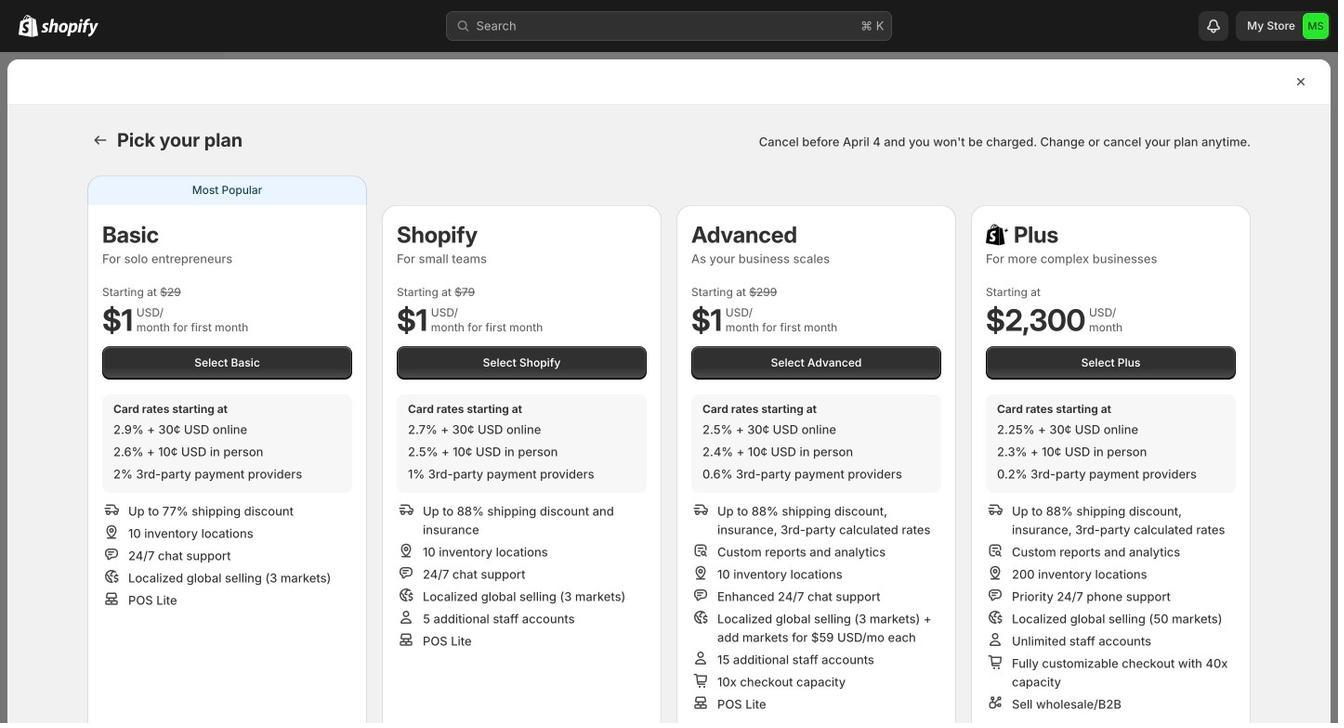 Task type: vqa. For each thing, say whether or not it's contained in the screenshot.
Shopify image to the left
yes



Task type: locate. For each thing, give the bounding box(es) containing it.
shopify image
[[19, 15, 38, 37]]

settings dialog
[[7, 59, 1331, 724]]



Task type: describe. For each thing, give the bounding box(es) containing it.
shopify image
[[41, 18, 99, 37]]

my store image
[[1303, 13, 1329, 39]]



